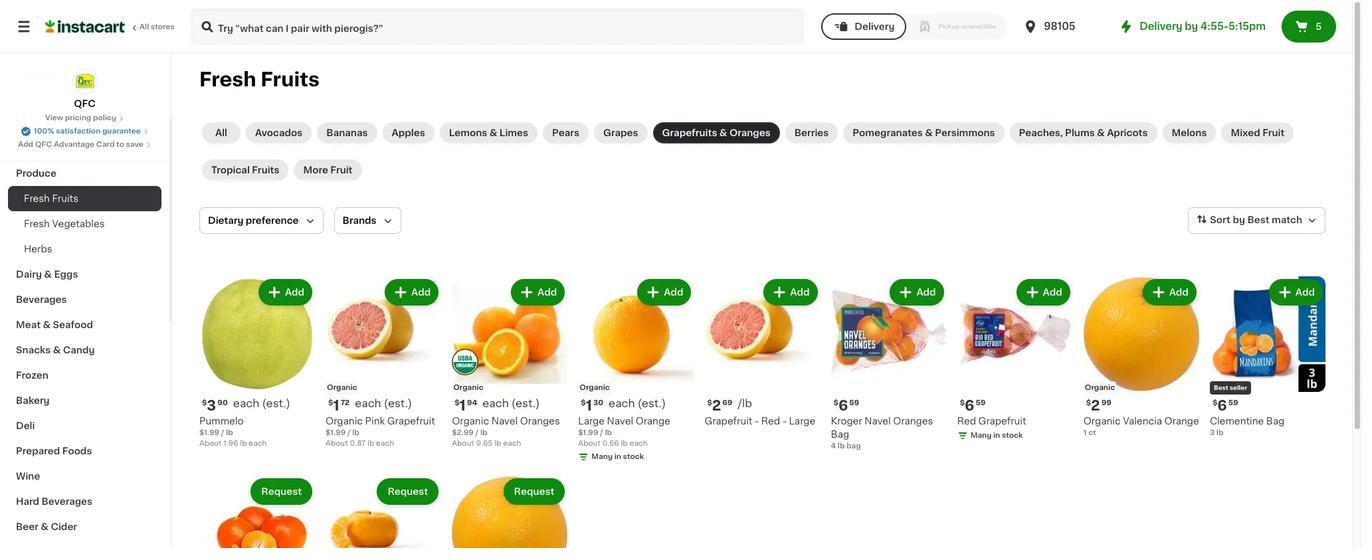 Task type: vqa. For each thing, say whether or not it's contained in the screenshot.
right orders
no



Task type: locate. For each thing, give the bounding box(es) containing it.
1 left 94
[[460, 399, 466, 413]]

all
[[140, 23, 149, 31], [215, 128, 227, 138]]

peaches,
[[1019, 128, 1063, 138]]

0 horizontal spatial -
[[755, 417, 759, 426]]

0 vertical spatial many
[[971, 432, 992, 439]]

$ left 69 at the right
[[707, 399, 712, 407]]

dairy
[[16, 270, 42, 279]]

1 $1.99 from the left
[[199, 429, 219, 437]]

1 vertical spatial best
[[1214, 385, 1229, 391]]

1 $ from the left
[[202, 399, 207, 407]]

0 horizontal spatial request
[[261, 487, 302, 497]]

$ left 72
[[328, 399, 333, 407]]

2 horizontal spatial oranges
[[893, 417, 933, 426]]

3 inside clementine bag 3 lb
[[1210, 429, 1215, 437]]

4 $ from the left
[[581, 399, 586, 407]]

1 horizontal spatial grapefruit
[[705, 417, 753, 426]]

each inside "large navel orange $1.99 / lb about 0.66 lb each"
[[630, 440, 648, 447]]

2 horizontal spatial request button
[[505, 480, 564, 504]]

$
[[202, 399, 207, 407], [328, 399, 333, 407], [455, 399, 460, 407], [581, 399, 586, 407], [707, 399, 712, 407], [834, 399, 839, 407], [960, 399, 965, 407], [1086, 399, 1091, 407], [1213, 400, 1218, 407]]

policy
[[93, 114, 116, 122]]

best inside best match sort by field
[[1248, 215, 1270, 225]]

1 vertical spatial stock
[[623, 453, 644, 461]]

72
[[341, 399, 350, 407]]

2 request button from the left
[[378, 480, 437, 504]]

5 add button from the left
[[765, 280, 816, 304]]

all left 'stores'
[[140, 23, 149, 31]]

1 horizontal spatial 2
[[1091, 399, 1100, 413]]

3 down 'clementine'
[[1210, 429, 1215, 437]]

0 horizontal spatial many
[[592, 453, 613, 461]]

(est.) up pink
[[384, 398, 412, 409]]

large down $ 1 30 on the left bottom of page
[[578, 417, 605, 426]]

each (est.) inside $1.94 each (estimated) element
[[483, 398, 540, 409]]

oranges for organic navel oranges $2.99 / lb about 0.65 lb each
[[520, 417, 560, 426]]

/ up 0.65
[[476, 429, 479, 437]]

&
[[490, 128, 497, 138], [720, 128, 727, 138], [925, 128, 933, 138], [1097, 128, 1105, 138], [44, 270, 52, 279], [43, 320, 51, 330], [53, 346, 61, 355], [41, 522, 49, 532]]

1 horizontal spatial 6
[[965, 399, 975, 413]]

1 59 from the left
[[850, 399, 859, 407]]

beverages up 'cider'
[[42, 497, 92, 506]]

1 vertical spatial all
[[215, 128, 227, 138]]

berries
[[795, 128, 829, 138]]

1 horizontal spatial large
[[789, 417, 816, 426]]

1 (est.) from the left
[[262, 398, 290, 409]]

1 6 from the left
[[839, 399, 848, 413]]

beer & cider
[[16, 522, 77, 532]]

1 vertical spatial fruits
[[252, 165, 279, 175]]

$ 6 59 up the red grapefruit
[[960, 399, 986, 413]]

59 for red grapefruit
[[976, 399, 986, 407]]

bag inside kroger navel oranges bag 4 lb bag
[[831, 430, 849, 439]]

0 vertical spatial fresh fruits
[[199, 70, 320, 89]]

$1.99 down pummelo on the left bottom of the page
[[199, 429, 219, 437]]

& for eggs
[[44, 270, 52, 279]]

2 grapefruit from the left
[[705, 417, 753, 426]]

& for cider
[[41, 522, 49, 532]]

90
[[217, 399, 228, 407]]

grapefruit inside organic pink grapefruit $1.99 / lb about 0.87 lb each
[[387, 417, 435, 426]]

$ 2 69 /lb
[[707, 398, 752, 413]]

3 / from the left
[[476, 429, 479, 437]]

each right 0.66
[[630, 440, 648, 447]]

navel inside the organic navel oranges $2.99 / lb about 0.65 lb each
[[492, 417, 518, 426]]

1 inside $1.94 each (estimated) element
[[460, 399, 466, 413]]

it
[[58, 45, 65, 54]]

1 horizontal spatial fruit
[[1263, 128, 1285, 138]]

all for all stores
[[140, 23, 149, 31]]

add for grapefruit - red - large
[[790, 288, 810, 297]]

& left the limes
[[490, 128, 497, 138]]

wine
[[16, 472, 40, 481]]

2 orange from the left
[[1165, 417, 1199, 426]]

about for oranges
[[452, 440, 474, 447]]

0 horizontal spatial request button
[[252, 480, 311, 504]]

2 left 99
[[1091, 399, 1100, 413]]

lb up 0.87
[[352, 429, 359, 437]]

2 2 from the left
[[1091, 399, 1100, 413]]

2 left 69 at the right
[[712, 399, 721, 413]]

3 $1.99 from the left
[[578, 429, 598, 437]]

$ up the red grapefruit
[[960, 399, 965, 407]]

1 horizontal spatial 59
[[976, 399, 986, 407]]

$1.99 inside the pummelo $1.99 / lb about 1.96 lb each
[[199, 429, 219, 437]]

59 down best seller
[[1229, 400, 1238, 407]]

eggs
[[54, 270, 78, 279]]

add button for pummelo
[[260, 280, 311, 304]]

$1.99 inside organic pink grapefruit $1.99 / lb about 0.87 lb each
[[326, 429, 346, 437]]

fresh up all link
[[199, 70, 256, 89]]

$ left 30
[[581, 399, 586, 407]]

0.87
[[350, 440, 366, 447]]

-
[[755, 417, 759, 426], [783, 417, 787, 426]]

1 vertical spatial beverages
[[42, 497, 92, 506]]

2 inside $ 2 69 /lb
[[712, 399, 721, 413]]

organic up $2.99
[[452, 417, 489, 426]]

1 vertical spatial fruit
[[330, 165, 353, 175]]

1 / from the left
[[221, 429, 224, 437]]

(est.) up "large navel orange $1.99 / lb about 0.66 lb each"
[[638, 398, 666, 409]]

1 vertical spatial by
[[1233, 215, 1245, 225]]

oranges for kroger navel oranges bag 4 lb bag
[[893, 417, 933, 426]]

0 horizontal spatial best
[[1214, 385, 1229, 391]]

0 horizontal spatial grapefruit
[[387, 417, 435, 426]]

lb
[[226, 429, 233, 437], [352, 429, 359, 437], [480, 429, 487, 437], [605, 429, 612, 437], [1217, 429, 1224, 437], [240, 440, 247, 447], [368, 440, 374, 447], [495, 440, 501, 447], [621, 440, 628, 447], [838, 443, 845, 450]]

1 left ct
[[1084, 429, 1087, 437]]

delivery inside button
[[855, 22, 895, 31]]

fresh vegetables
[[24, 219, 105, 229]]

melons link
[[1163, 122, 1217, 144]]

2 horizontal spatial $1.99
[[578, 429, 598, 437]]

fruits up fresh vegetables
[[52, 194, 78, 203]]

0 vertical spatial fruit
[[1263, 128, 1285, 138]]

1 left 72
[[333, 399, 339, 413]]

navel
[[492, 417, 518, 426], [607, 417, 633, 426], [865, 417, 891, 426]]

2 $ from the left
[[328, 399, 333, 407]]

lb right 0.87
[[368, 440, 374, 447]]

0 horizontal spatial red
[[761, 417, 780, 426]]

2 each (est.) from the left
[[355, 398, 412, 409]]

1 vertical spatial 3
[[1210, 429, 1215, 437]]

$ inside $ 2 99
[[1086, 399, 1091, 407]]

3 59 from the left
[[1229, 400, 1238, 407]]

4 (est.) from the left
[[638, 398, 666, 409]]

2 red from the left
[[957, 417, 976, 426]]

each inside organic pink grapefruit $1.99 / lb about 0.87 lb each
[[376, 440, 394, 447]]

1 vertical spatial bag
[[831, 430, 849, 439]]

1 horizontal spatial red
[[957, 417, 976, 426]]

1 horizontal spatial -
[[783, 417, 787, 426]]

2 horizontal spatial 59
[[1229, 400, 1238, 407]]

each (est.) inside the $1.72 each (estimated) element
[[355, 398, 412, 409]]

fresh up herbs
[[24, 219, 50, 229]]

& inside 'link'
[[720, 128, 727, 138]]

1 vertical spatial many
[[592, 453, 613, 461]]

each right 94
[[483, 398, 509, 409]]

6 up the kroger
[[839, 399, 848, 413]]

$ 6 59
[[834, 399, 859, 413], [960, 399, 986, 413], [1213, 399, 1238, 413]]

fresh fruits up avocados link
[[199, 70, 320, 89]]

dietary preference
[[208, 216, 299, 225]]

best seller
[[1214, 385, 1247, 391]]

each (est.) right 90 on the left of page
[[233, 398, 290, 409]]

request button
[[252, 480, 311, 504], [378, 480, 437, 504], [505, 480, 564, 504]]

each (est.) up the organic navel oranges $2.99 / lb about 0.65 lb each
[[483, 398, 540, 409]]

(est.) up the pummelo $1.99 / lb about 1.96 lb each
[[262, 398, 290, 409]]

navel down '$1.30 each (estimated)' element on the bottom
[[607, 417, 633, 426]]

about inside the organic navel oranges $2.99 / lb about 0.65 lb each
[[452, 440, 474, 447]]

1 navel from the left
[[492, 417, 518, 426]]

organic down "$ 1 72"
[[326, 417, 363, 426]]

hard
[[16, 497, 39, 506]]

navel inside kroger navel oranges bag 4 lb bag
[[865, 417, 891, 426]]

2 for $ 2 69 /lb
[[712, 399, 721, 413]]

& for seafood
[[43, 320, 51, 330]]

& right meat
[[43, 320, 51, 330]]

all stores
[[140, 23, 175, 31]]

organic inside organic pink grapefruit $1.99 / lb about 0.87 lb each
[[326, 417, 363, 426]]

by inside field
[[1233, 215, 1245, 225]]

1 horizontal spatial all
[[215, 128, 227, 138]]

fruits right tropical
[[252, 165, 279, 175]]

$2.69 per pound element
[[705, 397, 820, 415]]

$ left 94
[[455, 399, 460, 407]]

product group containing 3
[[199, 276, 315, 449]]

fresh for fresh vegetables 'link'
[[24, 219, 50, 229]]

dairy & eggs link
[[8, 262, 161, 287]]

1 horizontal spatial $1.99
[[326, 429, 346, 437]]

lemons & limes link
[[440, 122, 538, 144]]

persimmons
[[935, 128, 995, 138]]

many down 0.66
[[592, 453, 613, 461]]

fruit
[[1263, 128, 1285, 138], [330, 165, 353, 175]]

navel down $1.94 each (estimated) element
[[492, 417, 518, 426]]

6 add button from the left
[[891, 280, 943, 304]]

best left match
[[1248, 215, 1270, 225]]

each up pink
[[355, 398, 381, 409]]

$ inside "$ 1 72"
[[328, 399, 333, 407]]

/ inside "large navel orange $1.99 / lb about 0.66 lb each"
[[600, 429, 603, 437]]

request
[[261, 487, 302, 497], [388, 487, 428, 497], [514, 487, 554, 497]]

$ inside $ 2 69 /lb
[[707, 399, 712, 407]]

$1.99 for large
[[578, 429, 598, 437]]

3 request from the left
[[514, 487, 554, 497]]

0 horizontal spatial oranges
[[520, 417, 560, 426]]

1 horizontal spatial $ 6 59
[[960, 399, 986, 413]]

large navel orange $1.99 / lb about 0.66 lb each
[[578, 417, 670, 447]]

8 add button from the left
[[1144, 280, 1196, 304]]

$ 1 30
[[581, 399, 603, 413]]

2 horizontal spatial navel
[[865, 417, 891, 426]]

0 vertical spatial stock
[[1002, 432, 1023, 439]]

2 $ 6 59 from the left
[[960, 399, 986, 413]]

oranges for grapefruits & oranges
[[730, 128, 771, 138]]

Best match Sort by field
[[1188, 207, 1326, 234]]

bag right 'clementine'
[[1267, 417, 1285, 426]]

$ 1 94
[[455, 399, 477, 413]]

qfc down 100%
[[35, 141, 52, 148]]

0 vertical spatial by
[[1185, 21, 1198, 31]]

0 horizontal spatial qfc
[[35, 141, 52, 148]]

1 horizontal spatial navel
[[607, 417, 633, 426]]

$1.99 for organic
[[326, 429, 346, 437]]

about left 0.66
[[578, 440, 601, 447]]

about inside organic pink grapefruit $1.99 / lb about 0.87 lb each
[[326, 440, 348, 447]]

sort by
[[1210, 215, 1245, 225]]

0 horizontal spatial 2
[[712, 399, 721, 413]]

add qfc advantage card to save link
[[18, 140, 151, 150]]

$ down best seller
[[1213, 400, 1218, 407]]

in down the red grapefruit
[[994, 432, 1000, 439]]

lb right 0.66
[[621, 440, 628, 447]]

1 inside '$1.30 each (estimated)' element
[[586, 399, 592, 413]]

2 $1.99 from the left
[[326, 429, 346, 437]]

1 horizontal spatial fresh fruits
[[199, 70, 320, 89]]

2 add button from the left
[[386, 280, 437, 304]]

organic navel oranges $2.99 / lb about 0.65 lb each
[[452, 417, 560, 447]]

delivery for delivery by 4:55-5:15pm
[[1140, 21, 1183, 31]]

$ 6 59 for red grapefruit
[[960, 399, 986, 413]]

beverages down dairy & eggs
[[16, 295, 67, 304]]

add button for organic valencia orange
[[1144, 280, 1196, 304]]

by
[[1185, 21, 1198, 31], [1233, 215, 1245, 225]]

& left persimmons
[[925, 128, 933, 138]]

4 add button from the left
[[639, 280, 690, 304]]

6 for clementine bag
[[1218, 399, 1227, 413]]

0 horizontal spatial fruit
[[330, 165, 353, 175]]

orange
[[636, 417, 670, 426], [1165, 417, 1199, 426]]

add for organic navel oranges
[[538, 288, 557, 297]]

0.66
[[603, 440, 619, 447]]

orange inside "large navel orange $1.99 / lb about 0.66 lb each"
[[636, 417, 670, 426]]

0 vertical spatial in
[[994, 432, 1000, 439]]

about for orange
[[578, 440, 601, 447]]

1 request from the left
[[261, 487, 302, 497]]

0 horizontal spatial $1.99
[[199, 429, 219, 437]]

(est.) up the organic navel oranges $2.99 / lb about 0.65 lb each
[[512, 398, 540, 409]]

fresh inside 'link'
[[24, 219, 50, 229]]

fruits
[[261, 70, 320, 89], [252, 165, 279, 175], [52, 194, 78, 203]]

0 vertical spatial 3
[[207, 399, 216, 413]]

stock down the red grapefruit
[[1002, 432, 1023, 439]]

/ up 0.87
[[347, 429, 351, 437]]

many in stock down the red grapefruit
[[971, 432, 1023, 439]]

0 horizontal spatial navel
[[492, 417, 518, 426]]

3 add button from the left
[[512, 280, 564, 304]]

hard beverages link
[[8, 489, 161, 514]]

oranges inside the organic navel oranges $2.99 / lb about 0.65 lb each
[[520, 417, 560, 426]]

each (est.) up pink
[[355, 398, 412, 409]]

0 vertical spatial bag
[[1267, 417, 1285, 426]]

1 inside organic valencia orange 1 ct
[[1084, 429, 1087, 437]]

& right grapefruits
[[720, 128, 727, 138]]

orange for navel
[[636, 417, 670, 426]]

$1.99 inside "large navel orange $1.99 / lb about 0.66 lb each"
[[578, 429, 598, 437]]

orange right the valencia
[[1165, 417, 1199, 426]]

thanksgiving
[[16, 144, 80, 153]]

(est.) inside $1.94 each (estimated) element
[[512, 398, 540, 409]]

0 horizontal spatial bag
[[831, 430, 849, 439]]

pink
[[365, 417, 385, 426]]

each (est.) inside $3.90 each (estimated) element
[[233, 398, 290, 409]]

$1.99 down $ 1 30 on the left bottom of page
[[578, 429, 598, 437]]

1 vertical spatial many in stock
[[592, 453, 644, 461]]

1 large from the left
[[578, 417, 605, 426]]

1 vertical spatial fresh
[[24, 194, 50, 203]]

59 for clementine bag
[[1229, 400, 1238, 407]]

3 (est.) from the left
[[512, 398, 540, 409]]

1 vertical spatial qfc
[[35, 141, 52, 148]]

about left 0.87
[[326, 440, 348, 447]]

orange inside organic valencia orange 1 ct
[[1165, 417, 1199, 426]]

2 (est.) from the left
[[384, 398, 412, 409]]

2 59 from the left
[[976, 399, 986, 407]]

frozen link
[[8, 363, 161, 388]]

add for kroger navel oranges bag
[[917, 288, 936, 297]]

lb up 1.96 at the bottom left of the page
[[226, 429, 233, 437]]

3 each (est.) from the left
[[483, 398, 540, 409]]

$ left 99
[[1086, 399, 1091, 407]]

fruit for mixed fruit
[[1263, 128, 1285, 138]]

by left '4:55-'
[[1185, 21, 1198, 31]]

0 vertical spatial qfc
[[74, 99, 96, 108]]

add button for red grapefruit
[[1018, 280, 1069, 304]]

3 navel from the left
[[865, 417, 891, 426]]

organic up 99
[[1085, 384, 1115, 392]]

2 / from the left
[[347, 429, 351, 437]]

2 horizontal spatial request
[[514, 487, 554, 497]]

about inside the pummelo $1.99 / lb about 1.96 lb each
[[199, 440, 222, 447]]

1 horizontal spatial request
[[388, 487, 428, 497]]

large down $2.69 per pound element
[[789, 417, 816, 426]]

3 about from the left
[[452, 440, 474, 447]]

8 $ from the left
[[1086, 399, 1091, 407]]

3 inside product group
[[207, 399, 216, 413]]

$ up the kroger
[[834, 399, 839, 407]]

beverages
[[16, 295, 67, 304], [42, 497, 92, 506]]

stock
[[1002, 432, 1023, 439], [623, 453, 644, 461]]

0 horizontal spatial large
[[578, 417, 605, 426]]

/lb
[[738, 398, 752, 409]]

lb right 4 at the right of the page
[[838, 443, 845, 450]]

lb down 'clementine'
[[1217, 429, 1224, 437]]

$ 6 59 for clementine bag
[[1213, 399, 1238, 413]]

0 horizontal spatial by
[[1185, 21, 1198, 31]]

(est.) inside $3.90 each (estimated) element
[[262, 398, 290, 409]]

(est.) for /
[[262, 398, 290, 409]]

1 horizontal spatial request button
[[378, 480, 437, 504]]

/ inside organic pink grapefruit $1.99 / lb about 0.87 lb each
[[347, 429, 351, 437]]

2 for $ 2 99
[[1091, 399, 1100, 413]]

1 horizontal spatial 3
[[1210, 429, 1215, 437]]

(est.) for oranges
[[512, 398, 540, 409]]

organic inside the organic navel oranges $2.99 / lb about 0.65 lb each
[[452, 417, 489, 426]]

/ inside the organic navel oranges $2.99 / lb about 0.65 lb each
[[476, 429, 479, 437]]

2 horizontal spatial $ 6 59
[[1213, 399, 1238, 413]]

3 $ from the left
[[455, 399, 460, 407]]

1 each (est.) from the left
[[233, 398, 290, 409]]

0 horizontal spatial 6
[[839, 399, 848, 413]]

7 add button from the left
[[1018, 280, 1069, 304]]

$1.30 each (estimated) element
[[578, 397, 694, 415]]

6 for red grapefruit
[[965, 399, 975, 413]]

each right 90 on the left of page
[[233, 398, 259, 409]]

recipes link
[[8, 110, 161, 136]]

$ 6 59 down best seller
[[1213, 399, 1238, 413]]

1 horizontal spatial stock
[[1002, 432, 1023, 439]]

1 horizontal spatial oranges
[[730, 128, 771, 138]]

6 down best seller
[[1218, 399, 1227, 413]]

1 grapefruit from the left
[[387, 417, 435, 426]]

each right 30
[[609, 398, 635, 409]]

1 add button from the left
[[260, 280, 311, 304]]

fruits up the avocados
[[261, 70, 320, 89]]

many down the red grapefruit
[[971, 432, 992, 439]]

(est.) inside the $1.72 each (estimated) element
[[384, 398, 412, 409]]

apples
[[392, 128, 425, 138]]

1 horizontal spatial best
[[1248, 215, 1270, 225]]

3 6 from the left
[[1218, 399, 1227, 413]]

organic up ct
[[1084, 417, 1121, 426]]

red
[[761, 417, 780, 426], [957, 417, 976, 426]]

orange for valencia
[[1165, 417, 1199, 426]]

0 horizontal spatial orange
[[636, 417, 670, 426]]

4 each (est.) from the left
[[609, 398, 666, 409]]

1 horizontal spatial qfc
[[74, 99, 96, 108]]

0 vertical spatial best
[[1248, 215, 1270, 225]]

1 2 from the left
[[712, 399, 721, 413]]

2 vertical spatial fruits
[[52, 194, 78, 203]]

& left eggs
[[44, 270, 52, 279]]

each (est.)
[[233, 398, 290, 409], [355, 398, 412, 409], [483, 398, 540, 409], [609, 398, 666, 409]]

navel inside "large navel orange $1.99 / lb about 0.66 lb each"
[[607, 417, 633, 426]]

grapefruits
[[662, 128, 717, 138]]

7 $ from the left
[[960, 399, 965, 407]]

2 vertical spatial fresh
[[24, 219, 50, 229]]

/ for oranges
[[476, 429, 479, 437]]

preference
[[246, 216, 299, 225]]

vegetables
[[52, 219, 105, 229]]

about inside "large navel orange $1.99 / lb about 0.66 lb each"
[[578, 440, 601, 447]]

fresh for fresh fruits link
[[24, 194, 50, 203]]

6
[[839, 399, 848, 413], [965, 399, 975, 413], [1218, 399, 1227, 413]]

add for clementine bag
[[1296, 288, 1315, 297]]

& for candy
[[53, 346, 61, 355]]

dietary
[[208, 216, 244, 225]]

best left seller
[[1214, 385, 1229, 391]]

bag up 4 at the right of the page
[[831, 430, 849, 439]]

avocados
[[255, 128, 303, 138]]

lb inside clementine bag 3 lb
[[1217, 429, 1224, 437]]

3 $ 6 59 from the left
[[1213, 399, 1238, 413]]

9 add button from the left
[[1271, 280, 1322, 304]]

to
[[116, 141, 124, 148]]

2 6 from the left
[[965, 399, 975, 413]]

1 inside the $1.72 each (estimated) element
[[333, 399, 339, 413]]

$ 2 99
[[1086, 399, 1112, 413]]

fresh fruits up fresh vegetables
[[24, 194, 78, 203]]

seller
[[1230, 385, 1247, 391]]

0 horizontal spatial 3
[[207, 399, 216, 413]]

59 up the kroger
[[850, 399, 859, 407]]

mixed fruit link
[[1222, 122, 1294, 144]]

snacks & candy
[[16, 346, 95, 355]]

qfc up view pricing policy link
[[74, 99, 96, 108]]

None search field
[[190, 8, 804, 45]]

$1.99 down "$ 1 72"
[[326, 429, 346, 437]]

oranges inside kroger navel oranges bag 4 lb bag
[[893, 417, 933, 426]]

fruit right more
[[330, 165, 353, 175]]

1 for organic pink grapefruit
[[333, 399, 339, 413]]

about down $2.99
[[452, 440, 474, 447]]

produce
[[16, 169, 56, 178]]

each right 1.96 at the bottom left of the page
[[249, 440, 267, 447]]

orange down '$1.30 each (estimated)' element on the bottom
[[636, 417, 670, 426]]

3 left 90 on the left of page
[[207, 399, 216, 413]]

add qfc advantage card to save
[[18, 141, 143, 148]]

& right beer
[[41, 522, 49, 532]]

4 / from the left
[[600, 429, 603, 437]]

0 vertical spatial all
[[140, 23, 149, 31]]

1 about from the left
[[199, 440, 222, 447]]

0 horizontal spatial delivery
[[855, 22, 895, 31]]

organic inside organic valencia orange 1 ct
[[1084, 417, 1121, 426]]

0 horizontal spatial $ 6 59
[[834, 399, 859, 413]]

navel for large
[[607, 417, 633, 426]]

1 horizontal spatial many in stock
[[971, 432, 1023, 439]]

4 about from the left
[[578, 440, 601, 447]]

navel right the kroger
[[865, 417, 891, 426]]

cider
[[51, 522, 77, 532]]

each inside $1.94 each (estimated) element
[[483, 398, 509, 409]]

grapefruit - red - large
[[705, 417, 816, 426]]

many in stock down 0.66
[[592, 453, 644, 461]]

2 horizontal spatial 6
[[1218, 399, 1227, 413]]

1 orange from the left
[[636, 417, 670, 426]]

& left candy
[[53, 346, 61, 355]]

view pricing policy link
[[45, 113, 124, 124]]

0 horizontal spatial in
[[615, 453, 621, 461]]

& for persimmons
[[925, 128, 933, 138]]

2 horizontal spatial grapefruit
[[979, 417, 1027, 426]]

1 horizontal spatial delivery
[[1140, 21, 1183, 31]]

each
[[233, 398, 259, 409], [355, 398, 381, 409], [483, 398, 509, 409], [609, 398, 635, 409], [249, 440, 267, 447], [376, 440, 394, 447], [503, 440, 521, 447], [630, 440, 648, 447]]

more fruit
[[303, 165, 353, 175]]

1 horizontal spatial by
[[1233, 215, 1245, 225]]

$ left 90 on the left of page
[[202, 399, 207, 407]]

plums
[[1065, 128, 1095, 138]]

5 $ from the left
[[707, 399, 712, 407]]

0 horizontal spatial all
[[140, 23, 149, 31]]

grapes
[[603, 128, 638, 138]]

2 navel from the left
[[607, 417, 633, 426]]

/ inside the pummelo $1.99 / lb about 1.96 lb each
[[221, 429, 224, 437]]

2
[[712, 399, 721, 413], [1091, 399, 1100, 413]]

each inside $3.90 each (estimated) element
[[233, 398, 259, 409]]

product group
[[199, 276, 315, 449], [326, 276, 441, 449], [452, 276, 568, 449], [578, 276, 694, 465], [705, 276, 820, 428], [831, 276, 947, 452], [957, 276, 1073, 444], [1084, 276, 1200, 439], [1210, 276, 1326, 439], [199, 476, 315, 548], [326, 476, 441, 548], [452, 476, 568, 548]]

2 about from the left
[[326, 440, 348, 447]]

oranges inside 'link'
[[730, 128, 771, 138]]

1 horizontal spatial orange
[[1165, 417, 1199, 426]]

0 horizontal spatial 59
[[850, 399, 859, 407]]

/ up 0.66
[[600, 429, 603, 437]]

1 horizontal spatial bag
[[1267, 417, 1285, 426]]

6 up the red grapefruit
[[965, 399, 975, 413]]

0 horizontal spatial fresh fruits
[[24, 194, 78, 203]]

$ inside $ 3 90
[[202, 399, 207, 407]]

$ 6 59 up the kroger
[[834, 399, 859, 413]]

1 $ 6 59 from the left
[[834, 399, 859, 413]]



Task type: describe. For each thing, give the bounding box(es) containing it.
organic pink grapefruit $1.99 / lb about 0.87 lb each
[[326, 417, 435, 447]]

94
[[467, 399, 477, 407]]

4:55-
[[1201, 21, 1229, 31]]

6 $ from the left
[[834, 399, 839, 407]]

each inside the pummelo $1.99 / lb about 1.96 lb each
[[249, 440, 267, 447]]

clementine bag 3 lb
[[1210, 417, 1285, 437]]

lemons
[[449, 128, 487, 138]]

wine link
[[8, 464, 161, 489]]

avocados link
[[246, 122, 312, 144]]

organic valencia orange 1 ct
[[1084, 417, 1199, 437]]

pomegranates & persimmons
[[853, 128, 995, 138]]

prepared foods link
[[8, 439, 161, 464]]

more fruit link
[[294, 160, 362, 181]]

by for sort
[[1233, 215, 1245, 225]]

grapefruits & oranges
[[662, 128, 771, 138]]

tropical fruits link
[[202, 160, 289, 181]]

service type group
[[822, 13, 1007, 40]]

each inside the organic navel oranges $2.99 / lb about 0.65 lb each
[[503, 440, 521, 447]]

beer
[[16, 522, 39, 532]]

59 for kroger navel oranges bag
[[850, 399, 859, 407]]

98105 button
[[1023, 8, 1103, 45]]

buy it again link
[[8, 36, 161, 62]]

1 - from the left
[[755, 417, 759, 426]]

1 vertical spatial in
[[615, 453, 621, 461]]

lb up 0.66
[[605, 429, 612, 437]]

100%
[[34, 128, 54, 135]]

meat & seafood link
[[8, 312, 161, 338]]

bananas link
[[317, 122, 377, 144]]

0 vertical spatial fruits
[[261, 70, 320, 89]]

buy
[[37, 45, 56, 54]]

100% satisfaction guarantee
[[34, 128, 141, 135]]

organic up 72
[[327, 384, 357, 392]]

lb right 0.65
[[495, 440, 501, 447]]

by for delivery
[[1185, 21, 1198, 31]]

best for best match
[[1248, 215, 1270, 225]]

0 vertical spatial many in stock
[[971, 432, 1023, 439]]

add for organic pink grapefruit
[[411, 288, 431, 297]]

1 request button from the left
[[252, 480, 311, 504]]

1 for large navel orange
[[586, 399, 592, 413]]

each inside the $1.72 each (estimated) element
[[355, 398, 381, 409]]

lb inside kroger navel oranges bag 4 lb bag
[[838, 443, 845, 450]]

$ inside $ 1 94
[[455, 399, 460, 407]]

red grapefruit
[[957, 417, 1027, 426]]

each (est.) for oranges
[[483, 398, 540, 409]]

mixed fruit
[[1231, 128, 1285, 138]]

delivery by 4:55-5:15pm
[[1140, 21, 1266, 31]]

add button for large navel orange
[[639, 280, 690, 304]]

grapefruits & oranges link
[[653, 122, 780, 144]]

(est.) inside '$1.30 each (estimated)' element
[[638, 398, 666, 409]]

apples link
[[382, 122, 434, 144]]

prepared foods
[[16, 447, 92, 456]]

bakery link
[[8, 388, 161, 413]]

add button for kroger navel oranges bag
[[891, 280, 943, 304]]

navel for organic
[[492, 417, 518, 426]]

candy
[[63, 346, 95, 355]]

best for best seller
[[1214, 385, 1229, 391]]

2 - from the left
[[783, 417, 787, 426]]

& right the plums in the top right of the page
[[1097, 128, 1105, 138]]

$1.94 each (estimated) element
[[452, 397, 568, 415]]

98105
[[1044, 21, 1076, 31]]

qfc logo image
[[72, 69, 97, 94]]

pears link
[[543, 122, 589, 144]]

add button for grapefruit - red - large
[[765, 280, 816, 304]]

lists
[[37, 71, 60, 80]]

prepared
[[16, 447, 60, 456]]

pomegranates
[[853, 128, 923, 138]]

mixed
[[1231, 128, 1261, 138]]

1 horizontal spatial in
[[994, 432, 1000, 439]]

produce link
[[8, 161, 161, 186]]

bag inside clementine bag 3 lb
[[1267, 417, 1285, 426]]

$ inside $ 1 30
[[581, 399, 586, 407]]

item badge image
[[452, 349, 479, 375]]

add for red grapefruit
[[1043, 288, 1063, 297]]

apricots
[[1107, 128, 1148, 138]]

all link
[[202, 122, 241, 144]]

add for large navel orange
[[664, 288, 683, 297]]

$3.90 each (estimated) element
[[199, 397, 315, 415]]

(est.) for grapefruit
[[384, 398, 412, 409]]

1 vertical spatial fresh fruits
[[24, 194, 78, 203]]

instacart logo image
[[45, 19, 125, 35]]

3 grapefruit from the left
[[979, 417, 1027, 426]]

large inside "large navel orange $1.99 / lb about 0.66 lb each"
[[578, 417, 605, 426]]

/ for grapefruit
[[347, 429, 351, 437]]

2 request from the left
[[388, 487, 428, 497]]

$ 1 72
[[328, 399, 350, 413]]

valencia
[[1123, 417, 1162, 426]]

snacks & candy link
[[8, 338, 161, 363]]

dietary preference button
[[199, 207, 323, 234]]

peaches, plums & apricots
[[1019, 128, 1148, 138]]

grapes link
[[594, 122, 648, 144]]

about for grapefruit
[[326, 440, 348, 447]]

each (est.) for /
[[233, 398, 290, 409]]

organic up 30
[[580, 384, 610, 392]]

meat & seafood
[[16, 320, 93, 330]]

delivery by 4:55-5:15pm link
[[1119, 19, 1266, 35]]

$ 6 59 for kroger navel oranges bag
[[834, 399, 859, 413]]

lists link
[[8, 62, 161, 89]]

0 horizontal spatial stock
[[623, 453, 644, 461]]

each (est.) inside '$1.30 each (estimated)' element
[[609, 398, 666, 409]]

save
[[126, 141, 143, 148]]

satisfaction
[[56, 128, 101, 135]]

beverages link
[[8, 287, 161, 312]]

3 request button from the left
[[505, 480, 564, 504]]

guarantee
[[102, 128, 141, 135]]

all for all
[[215, 128, 227, 138]]

1 red from the left
[[761, 417, 780, 426]]

ct
[[1089, 429, 1096, 437]]

delivery for delivery
[[855, 22, 895, 31]]

6 for kroger navel oranges bag
[[839, 399, 848, 413]]

brands button
[[334, 207, 401, 234]]

add button for clementine bag
[[1271, 280, 1322, 304]]

1.96
[[224, 440, 238, 447]]

$1.72 each (estimated) element
[[326, 397, 441, 415]]

$ 3 90
[[202, 399, 228, 413]]

add button for organic navel oranges
[[512, 280, 564, 304]]

dairy & eggs
[[16, 270, 78, 279]]

5:15pm
[[1229, 21, 1266, 31]]

0 vertical spatial fresh
[[199, 70, 256, 89]]

hard beverages
[[16, 497, 92, 506]]

recipes
[[16, 118, 55, 128]]

each (est.) for grapefruit
[[355, 398, 412, 409]]

Search field
[[191, 9, 803, 44]]

berries link
[[785, 122, 838, 144]]

meat
[[16, 320, 41, 330]]

navel for kroger
[[865, 417, 891, 426]]

tropical fruits
[[211, 165, 279, 175]]

best match
[[1248, 215, 1303, 225]]

deli link
[[8, 413, 161, 439]]

lb right 1.96 at the bottom left of the page
[[240, 440, 247, 447]]

add for pummelo
[[285, 288, 304, 297]]

lb up 0.65
[[480, 429, 487, 437]]

4
[[831, 443, 836, 450]]

0 horizontal spatial many in stock
[[592, 453, 644, 461]]

bakery
[[16, 396, 50, 405]]

fruit for more fruit
[[330, 165, 353, 175]]

1 horizontal spatial many
[[971, 432, 992, 439]]

again
[[67, 45, 93, 54]]

view
[[45, 114, 63, 122]]

frozen
[[16, 371, 48, 380]]

& for limes
[[490, 128, 497, 138]]

9 $ from the left
[[1213, 400, 1218, 407]]

stores
[[151, 23, 175, 31]]

organic up 94
[[453, 384, 484, 392]]

brands
[[343, 216, 377, 225]]

& for oranges
[[720, 128, 727, 138]]

/ for orange
[[600, 429, 603, 437]]

add for organic valencia orange
[[1169, 288, 1189, 297]]

5
[[1316, 22, 1322, 31]]

add button for organic pink grapefruit
[[386, 280, 437, 304]]

more
[[303, 165, 328, 175]]

foods
[[62, 447, 92, 456]]

0 vertical spatial beverages
[[16, 295, 67, 304]]

each inside '$1.30 each (estimated)' element
[[609, 398, 635, 409]]

herbs
[[24, 245, 52, 254]]

kroger
[[831, 417, 862, 426]]

2 large from the left
[[789, 417, 816, 426]]

1 for organic navel oranges
[[460, 399, 466, 413]]

fresh vegetables link
[[8, 211, 161, 237]]

pummelo
[[199, 417, 244, 426]]

melons
[[1172, 128, 1207, 138]]



